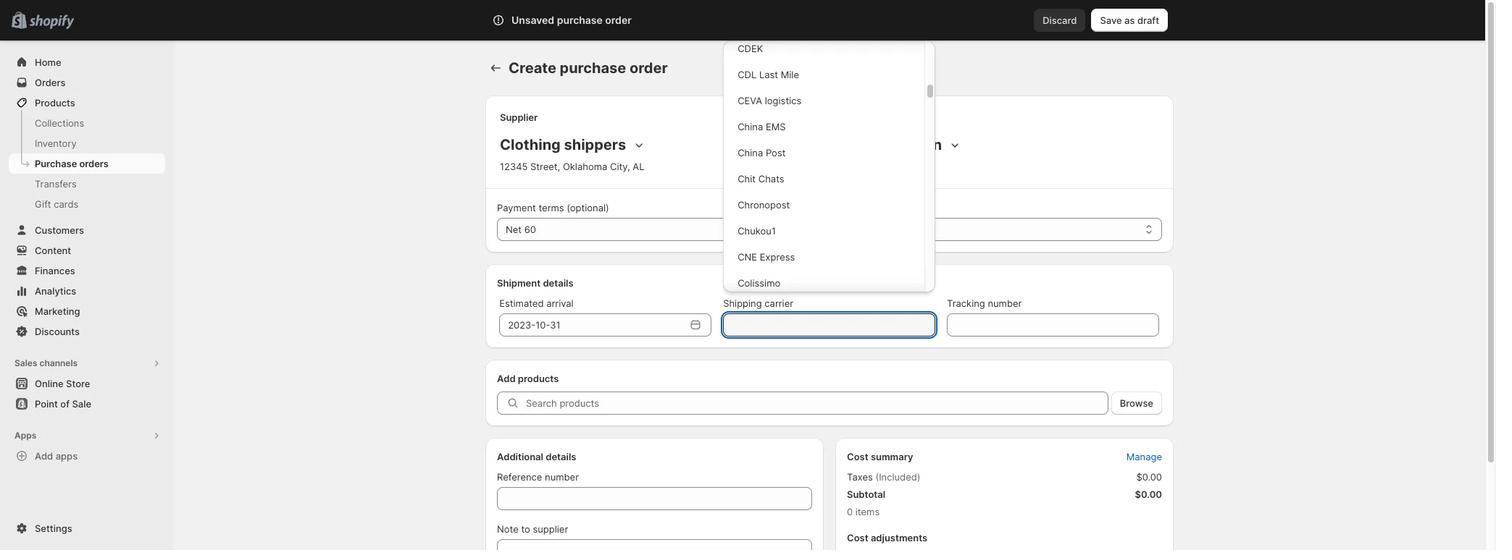 Task type: vqa. For each thing, say whether or not it's contained in the screenshot.
Customers will see this in their cart and at checkout.
no



Task type: locate. For each thing, give the bounding box(es) containing it.
12345 street, oklahoma city, al
[[500, 161, 645, 172]]

1 vertical spatial china
[[738, 147, 763, 159]]

0 vertical spatial add
[[497, 373, 516, 385]]

cne express
[[738, 251, 795, 263]]

number
[[988, 298, 1022, 309], [545, 472, 579, 483]]

china left ems
[[738, 121, 763, 133]]

marketing link
[[9, 301, 165, 322]]

terms
[[539, 202, 564, 214]]

collections link
[[9, 113, 165, 133]]

2 cost from the top
[[847, 533, 869, 544]]

shippers
[[564, 136, 626, 154]]

add left products
[[497, 373, 516, 385]]

transfers
[[35, 178, 77, 190]]

chukou1
[[738, 225, 776, 237]]

60
[[525, 224, 536, 236]]

cost summary
[[847, 452, 914, 463]]

shipping
[[723, 298, 762, 309]]

items
[[856, 507, 880, 518]]

china post
[[738, 147, 786, 159]]

1 horizontal spatial add
[[497, 373, 516, 385]]

1 horizontal spatial number
[[988, 298, 1022, 309]]

Search products text field
[[526, 392, 1109, 415]]

orders
[[79, 158, 109, 170]]

supplier
[[500, 112, 538, 123]]

details up arrival
[[543, 278, 574, 289]]

apps
[[14, 430, 36, 441]]

street,
[[531, 161, 560, 172]]

sales
[[14, 358, 37, 369]]

$0.00
[[1137, 472, 1162, 483], [1135, 489, 1162, 501]]

purchase right unsaved
[[557, 14, 603, 26]]

note to supplier
[[497, 524, 568, 536]]

1 vertical spatial details
[[546, 452, 576, 463]]

0 vertical spatial purchase
[[557, 14, 603, 26]]

content link
[[9, 241, 165, 261]]

add products
[[497, 373, 559, 385]]

point of sale button
[[0, 394, 174, 415]]

0 vertical spatial cost
[[847, 452, 869, 463]]

cdl
[[738, 69, 757, 80]]

customers link
[[9, 220, 165, 241]]

search
[[557, 14, 588, 26]]

express
[[760, 251, 795, 263]]

sales channels button
[[9, 354, 165, 374]]

post
[[766, 147, 786, 159]]

gift cards
[[35, 199, 79, 210]]

1 china from the top
[[738, 121, 763, 133]]

create purchase order
[[509, 59, 668, 77]]

add apps button
[[9, 446, 165, 467]]

reference
[[497, 472, 542, 483]]

channels
[[39, 358, 78, 369]]

purchase
[[557, 14, 603, 26], [560, 59, 626, 77]]

cost down 0 items
[[847, 533, 869, 544]]

add left the apps at the left of the page
[[35, 451, 53, 462]]

Note to supplier text field
[[497, 540, 812, 551]]

home link
[[9, 52, 165, 72]]

orders
[[35, 77, 66, 88]]

to
[[521, 524, 530, 536]]

number down additional details
[[545, 472, 579, 483]]

1 cost from the top
[[847, 452, 869, 463]]

shipping carrier
[[723, 298, 794, 309]]

carrier
[[765, 298, 794, 309]]

supplier
[[533, 524, 568, 536]]

save
[[1100, 14, 1122, 26]]

$0.00 for taxes
[[1137, 472, 1162, 483]]

point of sale link
[[9, 394, 165, 415]]

0 vertical spatial china
[[738, 121, 763, 133]]

details for additional details
[[546, 452, 576, 463]]

details up reference number
[[546, 452, 576, 463]]

china left post
[[738, 147, 763, 159]]

chats
[[759, 173, 785, 185]]

1 vertical spatial cost
[[847, 533, 869, 544]]

as
[[1125, 14, 1135, 26]]

point
[[35, 399, 58, 410]]

online store link
[[9, 374, 165, 394]]

payment terms (optional)
[[497, 202, 609, 214]]

0 vertical spatial details
[[543, 278, 574, 289]]

cost up taxes
[[847, 452, 869, 463]]

1 vertical spatial number
[[545, 472, 579, 483]]

1 vertical spatial order
[[630, 59, 668, 77]]

subtotal
[[847, 489, 886, 501]]

analytics
[[35, 286, 76, 297]]

0 horizontal spatial add
[[35, 451, 53, 462]]

1 vertical spatial purchase
[[560, 59, 626, 77]]

settings
[[35, 523, 72, 535]]

gift cards link
[[9, 194, 165, 215]]

details
[[543, 278, 574, 289], [546, 452, 576, 463]]

number right tracking
[[988, 298, 1022, 309]]

ems
[[766, 121, 786, 133]]

0 vertical spatial $0.00
[[1137, 472, 1162, 483]]

0
[[847, 507, 853, 518]]

products link
[[9, 93, 165, 113]]

0 vertical spatial number
[[988, 298, 1022, 309]]

analytics link
[[9, 281, 165, 301]]

additional
[[497, 452, 544, 463]]

2 china from the top
[[738, 147, 763, 159]]

cdek
[[738, 43, 763, 54]]

shop location button
[[842, 133, 965, 157]]

arrival
[[547, 298, 574, 309]]

estimated arrival
[[499, 298, 574, 309]]

1 vertical spatial add
[[35, 451, 53, 462]]

0 vertical spatial order
[[605, 14, 632, 26]]

colissimo
[[738, 278, 781, 289]]

china for china ems
[[738, 121, 763, 133]]

0 horizontal spatial number
[[545, 472, 579, 483]]

chit
[[738, 173, 756, 185]]

shopify image
[[29, 15, 74, 30]]

purchase for unsaved
[[557, 14, 603, 26]]

1 vertical spatial $0.00
[[1135, 489, 1162, 501]]

marketing
[[35, 306, 80, 317]]

add inside button
[[35, 451, 53, 462]]

0 items
[[847, 507, 880, 518]]

purchase down search
[[560, 59, 626, 77]]



Task type: describe. For each thing, give the bounding box(es) containing it.
number for reference number
[[545, 472, 579, 483]]

order for create purchase order
[[630, 59, 668, 77]]

Shipping carrier text field
[[723, 314, 936, 337]]

add for add products
[[497, 373, 516, 385]]

net
[[506, 224, 522, 236]]

apps button
[[9, 426, 165, 446]]

content
[[35, 245, 71, 257]]

unsaved purchase order
[[512, 14, 632, 26]]

shop location
[[845, 136, 942, 154]]

customers
[[35, 225, 84, 236]]

discounts link
[[9, 322, 165, 342]]

estimated
[[499, 298, 544, 309]]

ceva
[[738, 95, 763, 107]]

discounts
[[35, 326, 80, 338]]

inventory link
[[9, 133, 165, 154]]

store
[[66, 378, 90, 390]]

12345
[[500, 161, 528, 172]]

number for tracking number
[[988, 298, 1022, 309]]

cdl last mile
[[738, 69, 799, 80]]

point of sale
[[35, 399, 91, 410]]

summary
[[871, 452, 914, 463]]

orders link
[[9, 72, 165, 93]]

china for china post
[[738, 147, 763, 159]]

cne
[[738, 251, 757, 263]]

inventory
[[35, 138, 77, 149]]

clothing shippers button
[[497, 133, 650, 157]]

manage
[[1127, 452, 1162, 463]]

order for unsaved purchase order
[[605, 14, 632, 26]]

sales channels
[[14, 358, 78, 369]]

logistics
[[765, 95, 802, 107]]

tracking number
[[947, 298, 1022, 309]]

shipment
[[497, 278, 541, 289]]

browse
[[1120, 398, 1154, 409]]

collections
[[35, 117, 84, 129]]

apps
[[56, 451, 78, 462]]

$0.00 for subtotal
[[1135, 489, 1162, 501]]

create
[[509, 59, 557, 77]]

gift
[[35, 199, 51, 210]]

clothing
[[500, 136, 561, 154]]

save as draft
[[1100, 14, 1160, 26]]

cost for cost adjustments
[[847, 533, 869, 544]]

tracking
[[947, 298, 986, 309]]

taxes
[[847, 472, 873, 483]]

transfers link
[[9, 174, 165, 194]]

add apps
[[35, 451, 78, 462]]

finances
[[35, 265, 75, 277]]

al
[[633, 161, 645, 172]]

adjustments
[[871, 533, 928, 544]]

of
[[60, 399, 70, 410]]

Reference number text field
[[497, 488, 812, 511]]

online
[[35, 378, 64, 390]]

clothing shippers
[[500, 136, 626, 154]]

Tracking number text field
[[947, 314, 1160, 337]]

city,
[[610, 161, 630, 172]]

ceva logistics
[[738, 95, 802, 107]]

online store
[[35, 378, 90, 390]]

oklahoma
[[563, 161, 608, 172]]

online store button
[[0, 374, 174, 394]]

chit chats
[[738, 173, 785, 185]]

reference number
[[497, 472, 579, 483]]

discard
[[1043, 14, 1077, 26]]

cost adjustments
[[847, 533, 928, 544]]

Estimated arrival text field
[[499, 314, 686, 337]]

details for shipment details
[[543, 278, 574, 289]]

search button
[[533, 9, 953, 32]]

(included)
[[876, 472, 921, 483]]

unsaved
[[512, 14, 555, 26]]

purchase orders
[[35, 158, 109, 170]]

china ems
[[738, 121, 786, 133]]

shop
[[845, 136, 882, 154]]

save as draft button
[[1092, 9, 1168, 32]]

manage button
[[1118, 447, 1171, 467]]

settings link
[[9, 519, 165, 539]]

cost for cost summary
[[847, 452, 869, 463]]

discard link
[[1034, 9, 1086, 32]]

home
[[35, 57, 61, 68]]

draft
[[1138, 14, 1160, 26]]

products
[[35, 97, 75, 109]]

location
[[885, 136, 942, 154]]

shipment details
[[497, 278, 574, 289]]

(optional)
[[567, 202, 609, 214]]

purchase for create
[[560, 59, 626, 77]]

taxes (included)
[[847, 472, 921, 483]]

cards
[[54, 199, 79, 210]]

purchase orders link
[[9, 154, 165, 174]]

add for add apps
[[35, 451, 53, 462]]

browse button
[[1112, 392, 1162, 415]]



